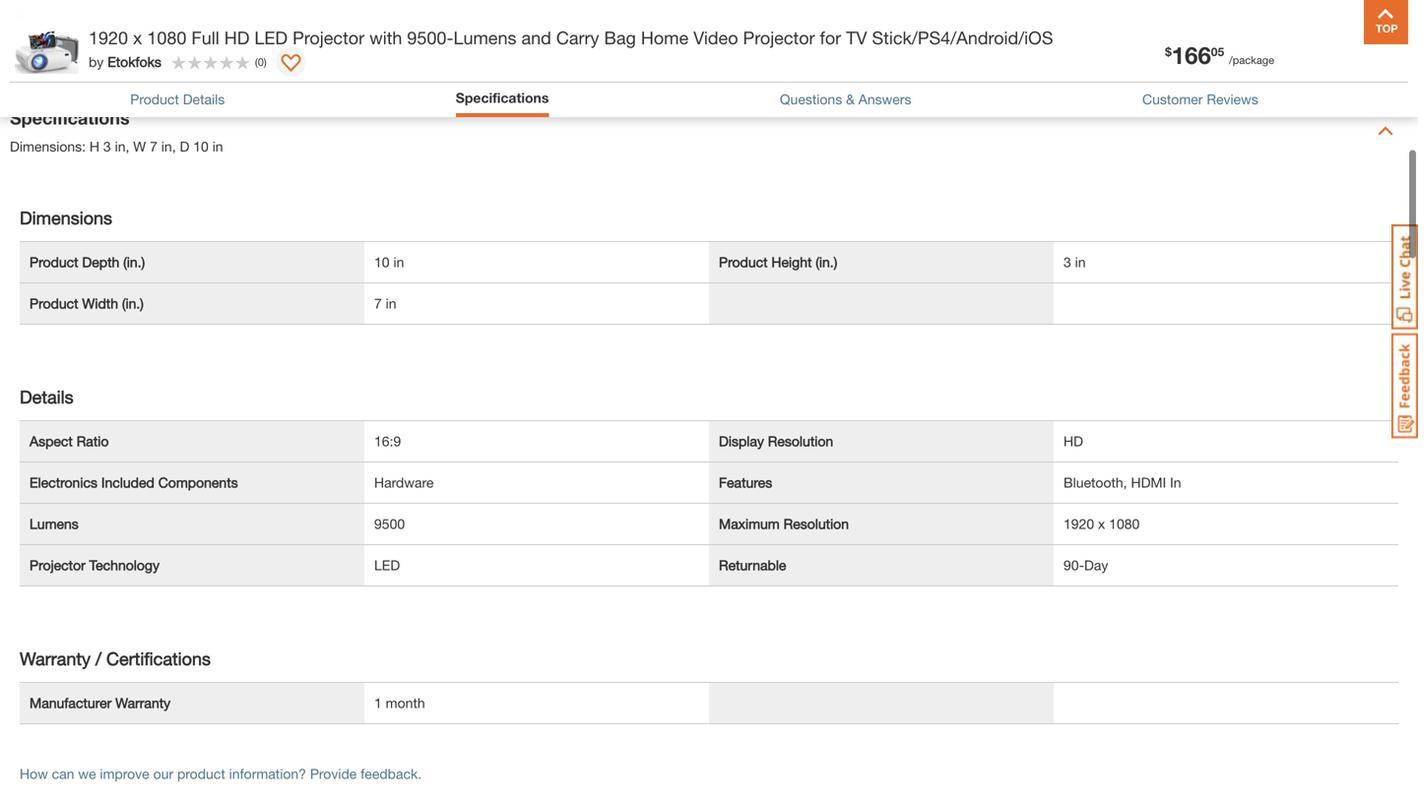 Task type: describe. For each thing, give the bounding box(es) containing it.
depth
[[82, 254, 119, 270]]

caret image
[[1378, 123, 1394, 139]]

product left width
[[30, 296, 78, 312]]

1 vertical spatial product details
[[130, 91, 225, 107]]

answers
[[859, 91, 912, 107]]

166
[[1172, 41, 1212, 69]]

9500-
[[407, 27, 454, 48]]

0
[[258, 55, 264, 68]]

product depth (in.)
[[30, 254, 145, 270]]

specifications for specifications
[[456, 90, 549, 106]]

we
[[78, 766, 96, 783]]

height
[[772, 254, 812, 270]]

1 horizontal spatial warranty
[[115, 695, 171, 712]]

top button
[[1364, 0, 1409, 44]]

/
[[96, 649, 101, 670]]

1080 for 1920 x 1080
[[1109, 516, 1140, 532]]

maximum resolution
[[719, 516, 849, 532]]

day
[[1085, 558, 1109, 574]]

$ 166 05 /package
[[1165, 41, 1275, 69]]

)
[[264, 55, 267, 68]]

carry
[[556, 27, 599, 48]]

(in.) for product width (in.)
[[122, 296, 144, 312]]

(in.) for product height (in.)
[[816, 254, 838, 270]]

x for 1920 x 1080
[[1098, 516, 1106, 532]]

9500
[[374, 516, 405, 532]]

month
[[386, 695, 425, 712]]

1 vertical spatial hd
[[1064, 433, 1084, 450]]

etokfoks
[[108, 54, 161, 70]]

and
[[522, 27, 552, 48]]

hdmi
[[1131, 475, 1167, 491]]

7 in
[[374, 296, 397, 312]]

display
[[719, 433, 764, 450]]

2 vertical spatial details
[[20, 387, 74, 408]]

customer reviews
[[1143, 91, 1259, 107]]

warranty / certifications
[[20, 649, 211, 670]]

components
[[158, 475, 238, 491]]

05
[[1212, 45, 1225, 59]]

1 vertical spatial 7
[[374, 296, 382, 312]]

1
[[374, 695, 382, 712]]

display resolution
[[719, 433, 834, 450]]

10 inside specifications dimensions: h 3 in , w 7 in , d 10 in
[[193, 138, 209, 155]]

$
[[1165, 45, 1172, 59]]

1920 x 1080
[[1064, 516, 1140, 532]]

technology
[[89, 558, 160, 574]]

aspect
[[30, 433, 73, 450]]

can
[[52, 766, 74, 783]]

feedback.
[[361, 766, 422, 783]]

90-
[[1064, 558, 1085, 574]]

1920 for 1920 x 1080 full hd led projector with 9500-lumens and carry bag home video projector for tv stick/ps4/android/ios
[[89, 27, 128, 48]]

stick/ps4/android/ios
[[872, 27, 1054, 48]]

full
[[192, 27, 219, 48]]

1 horizontal spatial 3
[[1064, 254, 1072, 270]]

reviews
[[1207, 91, 1259, 107]]

display image
[[281, 54, 301, 74]]

product left by
[[10, 39, 77, 61]]

information?
[[229, 766, 306, 783]]

tv
[[846, 27, 867, 48]]

product image image
[[15, 10, 79, 74]]

with
[[369, 27, 402, 48]]

resolution for maximum resolution
[[784, 516, 849, 532]]

by etokfoks
[[89, 54, 161, 70]]

questions & answers
[[780, 91, 912, 107]]

questions
[[780, 91, 842, 107]]

3 in
[[1064, 254, 1086, 270]]



Task type: vqa. For each thing, say whether or not it's contained in the screenshot.


Task type: locate. For each thing, give the bounding box(es) containing it.
product
[[10, 39, 77, 61], [130, 91, 179, 107], [30, 254, 78, 270], [719, 254, 768, 270], [30, 296, 78, 312]]

0 horizontal spatial led
[[255, 27, 288, 48]]

manufacturer
[[30, 695, 112, 712]]

led up ) on the left top
[[255, 27, 288, 48]]

hardware
[[374, 475, 434, 491]]

1 vertical spatial details
[[183, 91, 225, 107]]

7 right w on the left top of page
[[150, 138, 158, 155]]

maximum
[[719, 516, 780, 532]]

0 horizontal spatial x
[[133, 27, 142, 48]]

specifications up dimensions:
[[10, 107, 130, 129]]

90-day
[[1064, 558, 1109, 574]]

led down 9500
[[374, 558, 400, 574]]

1920
[[89, 27, 128, 48], [1064, 516, 1095, 532]]

projector
[[293, 27, 365, 48], [743, 27, 815, 48], [30, 558, 85, 574]]

resolution
[[768, 433, 834, 450], [784, 516, 849, 532]]

, left the d
[[172, 138, 176, 155]]

1 vertical spatial led
[[374, 558, 400, 574]]

product height (in.)
[[719, 254, 838, 270]]

lumens left and
[[454, 27, 517, 48]]

returnable
[[719, 558, 787, 574]]

resolution right display
[[768, 433, 834, 450]]

in
[[115, 138, 126, 155], [161, 138, 172, 155], [212, 138, 223, 155], [394, 254, 404, 270], [1075, 254, 1086, 270], [386, 296, 397, 312]]

h
[[90, 138, 100, 155]]

0 vertical spatial details
[[82, 39, 140, 61]]

1 horizontal spatial details
[[82, 39, 140, 61]]

specifications dimensions: h 3 in , w 7 in , d 10 in
[[10, 107, 223, 155]]

0 horizontal spatial lumens
[[30, 516, 79, 532]]

customer reviews button
[[1143, 89, 1259, 110], [1143, 89, 1259, 110]]

1 horizontal spatial 7
[[374, 296, 382, 312]]

product
[[177, 766, 225, 783]]

electronics
[[30, 475, 97, 491]]

0 vertical spatial resolution
[[768, 433, 834, 450]]

1 horizontal spatial specifications
[[456, 90, 549, 106]]

customer
[[1143, 91, 1203, 107]]

1 vertical spatial x
[[1098, 516, 1106, 532]]

product down etokfoks
[[130, 91, 179, 107]]

specifications button
[[456, 88, 549, 112], [456, 88, 549, 108]]

16:9
[[374, 433, 401, 450]]

dimensions
[[20, 207, 112, 229]]

0 horizontal spatial 1920
[[89, 27, 128, 48]]

product details button
[[0, 11, 1419, 90], [130, 89, 225, 110], [130, 89, 225, 110]]

0 vertical spatial 3
[[103, 138, 111, 155]]

x up the day
[[1098, 516, 1106, 532]]

product details up specifications dimensions: h 3 in , w 7 in , d 10 in
[[10, 39, 140, 61]]

10 in
[[374, 254, 404, 270]]

0 horizontal spatial warranty
[[20, 649, 91, 670]]

3
[[103, 138, 111, 155], [1064, 254, 1072, 270]]

3 inside specifications dimensions: h 3 in , w 7 in , d 10 in
[[103, 138, 111, 155]]

bluetooth,
[[1064, 475, 1128, 491]]

bluetooth, hdmi in
[[1064, 475, 1182, 491]]

d
[[180, 138, 189, 155]]

(in.) right width
[[122, 296, 144, 312]]

for
[[820, 27, 841, 48]]

1 month
[[374, 695, 425, 712]]

0 horizontal spatial specifications
[[10, 107, 130, 129]]

0 vertical spatial 7
[[150, 138, 158, 155]]

0 horizontal spatial ,
[[126, 138, 129, 155]]

dimensions:
[[10, 138, 86, 155]]

7 down 10 in
[[374, 296, 382, 312]]

2 , from the left
[[172, 138, 176, 155]]

home
[[641, 27, 689, 48]]

warranty
[[20, 649, 91, 670], [115, 695, 171, 712]]

details up the d
[[183, 91, 225, 107]]

1080 for 1920 x 1080 full hd led projector with 9500-lumens and carry bag home video projector for tv stick/ps4/android/ios
[[147, 27, 187, 48]]

1 vertical spatial specifications
[[10, 107, 130, 129]]

bag
[[604, 27, 636, 48]]

x for 1920 x 1080 full hd led projector with 9500-lumens and carry bag home video projector for tv stick/ps4/android/ios
[[133, 27, 142, 48]]

0 horizontal spatial hd
[[224, 27, 250, 48]]

manufacturer warranty
[[30, 695, 171, 712]]

0 vertical spatial led
[[255, 27, 288, 48]]

7 inside specifications dimensions: h 3 in , w 7 in , d 10 in
[[150, 138, 158, 155]]

1 horizontal spatial hd
[[1064, 433, 1084, 450]]

our
[[153, 766, 173, 783]]

provide
[[310, 766, 357, 783]]

2 horizontal spatial details
[[183, 91, 225, 107]]

by
[[89, 54, 104, 70]]

0 vertical spatial product details
[[10, 39, 140, 61]]

10 up the 7 in
[[374, 254, 390, 270]]

0 vertical spatial 10
[[193, 138, 209, 155]]

projector technology
[[30, 558, 160, 574]]

1920 x 1080 full hd led projector with 9500-lumens and carry bag home video projector for tv stick/ps4/android/ios
[[89, 27, 1054, 48]]

0 vertical spatial warranty
[[20, 649, 91, 670]]

0 vertical spatial lumens
[[454, 27, 517, 48]]

1 horizontal spatial x
[[1098, 516, 1106, 532]]

projector up display image
[[293, 27, 365, 48]]

( 0 )
[[255, 55, 267, 68]]

1 vertical spatial resolution
[[784, 516, 849, 532]]

hd up bluetooth,
[[1064, 433, 1084, 450]]

product width (in.)
[[30, 296, 144, 312]]

hd right full
[[224, 27, 250, 48]]

1 vertical spatial 1920
[[1064, 516, 1095, 532]]

projector left for
[[743, 27, 815, 48]]

2 horizontal spatial projector
[[743, 27, 815, 48]]

1 vertical spatial warranty
[[115, 695, 171, 712]]

7
[[150, 138, 158, 155], [374, 296, 382, 312]]

0 horizontal spatial 10
[[193, 138, 209, 155]]

1 vertical spatial 1080
[[1109, 516, 1140, 532]]

electronics included components
[[30, 475, 238, 491]]

1080
[[147, 27, 187, 48], [1109, 516, 1140, 532]]

1 vertical spatial 10
[[374, 254, 390, 270]]

(in.) for product depth (in.)
[[123, 254, 145, 270]]

included
[[101, 475, 154, 491]]

1 vertical spatial lumens
[[30, 516, 79, 532]]

lumens down electronics
[[30, 516, 79, 532]]

(in.) right height
[[816, 254, 838, 270]]

x up etokfoks
[[133, 27, 142, 48]]

questions & answers button
[[780, 89, 912, 110], [780, 89, 912, 110]]

1920 up by
[[89, 27, 128, 48]]

0 horizontal spatial projector
[[30, 558, 85, 574]]

10 right the d
[[193, 138, 209, 155]]

lumens
[[454, 27, 517, 48], [30, 516, 79, 532]]

0 horizontal spatial 1080
[[147, 27, 187, 48]]

(in.)
[[123, 254, 145, 270], [816, 254, 838, 270], [122, 296, 144, 312]]

0 vertical spatial hd
[[224, 27, 250, 48]]

live chat image
[[1392, 225, 1419, 330]]

product details
[[10, 39, 140, 61], [130, 91, 225, 107]]

led
[[255, 27, 288, 48], [374, 558, 400, 574]]

1 horizontal spatial projector
[[293, 27, 365, 48]]

0 horizontal spatial 7
[[150, 138, 158, 155]]

1080 left full
[[147, 27, 187, 48]]

1 horizontal spatial 10
[[374, 254, 390, 270]]

details right product image
[[82, 39, 140, 61]]

(
[[255, 55, 258, 68]]

1080 down bluetooth, hdmi in
[[1109, 516, 1140, 532]]

how
[[20, 766, 48, 783]]

,
[[126, 138, 129, 155], [172, 138, 176, 155]]

product down dimensions
[[30, 254, 78, 270]]

1 horizontal spatial lumens
[[454, 27, 517, 48]]

warranty left the /
[[20, 649, 91, 670]]

product details up the d
[[130, 91, 225, 107]]

1920 for 1920 x 1080
[[1064, 516, 1095, 532]]

x
[[133, 27, 142, 48], [1098, 516, 1106, 532]]

1 vertical spatial 3
[[1064, 254, 1072, 270]]

0 horizontal spatial 3
[[103, 138, 111, 155]]

1920 up 90-
[[1064, 516, 1095, 532]]

/package
[[1230, 54, 1275, 66]]

w
[[133, 138, 146, 155]]

details up aspect
[[20, 387, 74, 408]]

, left w on the left top of page
[[126, 138, 129, 155]]

improve
[[100, 766, 149, 783]]

projector left technology
[[30, 558, 85, 574]]

(in.) right the depth
[[123, 254, 145, 270]]

resolution right maximum
[[784, 516, 849, 532]]

in
[[1170, 475, 1182, 491]]

how can we improve our product information? provide feedback.
[[20, 766, 422, 783]]

specifications for specifications dimensions: h 3 in , w 7 in , d 10 in
[[10, 107, 130, 129]]

features
[[719, 475, 773, 491]]

warranty down certifications at the left of page
[[115, 695, 171, 712]]

specifications inside specifications dimensions: h 3 in , w 7 in , d 10 in
[[10, 107, 130, 129]]

1 horizontal spatial led
[[374, 558, 400, 574]]

0 vertical spatial specifications
[[456, 90, 549, 106]]

product left height
[[719, 254, 768, 270]]

hd
[[224, 27, 250, 48], [1064, 433, 1084, 450]]

specifications down and
[[456, 90, 549, 106]]

details
[[82, 39, 140, 61], [183, 91, 225, 107], [20, 387, 74, 408]]

width
[[82, 296, 118, 312]]

aspect ratio
[[30, 433, 109, 450]]

0 vertical spatial 1080
[[147, 27, 187, 48]]

0 vertical spatial x
[[133, 27, 142, 48]]

how can we improve our product information? provide feedback. link
[[20, 766, 422, 783]]

resolution for display resolution
[[768, 433, 834, 450]]

0 horizontal spatial details
[[20, 387, 74, 408]]

1 horizontal spatial ,
[[172, 138, 176, 155]]

ratio
[[77, 433, 109, 450]]

1 , from the left
[[126, 138, 129, 155]]

video
[[694, 27, 738, 48]]

0 vertical spatial 1920
[[89, 27, 128, 48]]

&
[[846, 91, 855, 107]]

feedback link image
[[1392, 333, 1419, 439]]

1 horizontal spatial 1920
[[1064, 516, 1095, 532]]

certifications
[[106, 649, 211, 670]]

1 horizontal spatial 1080
[[1109, 516, 1140, 532]]

10
[[193, 138, 209, 155], [374, 254, 390, 270]]



